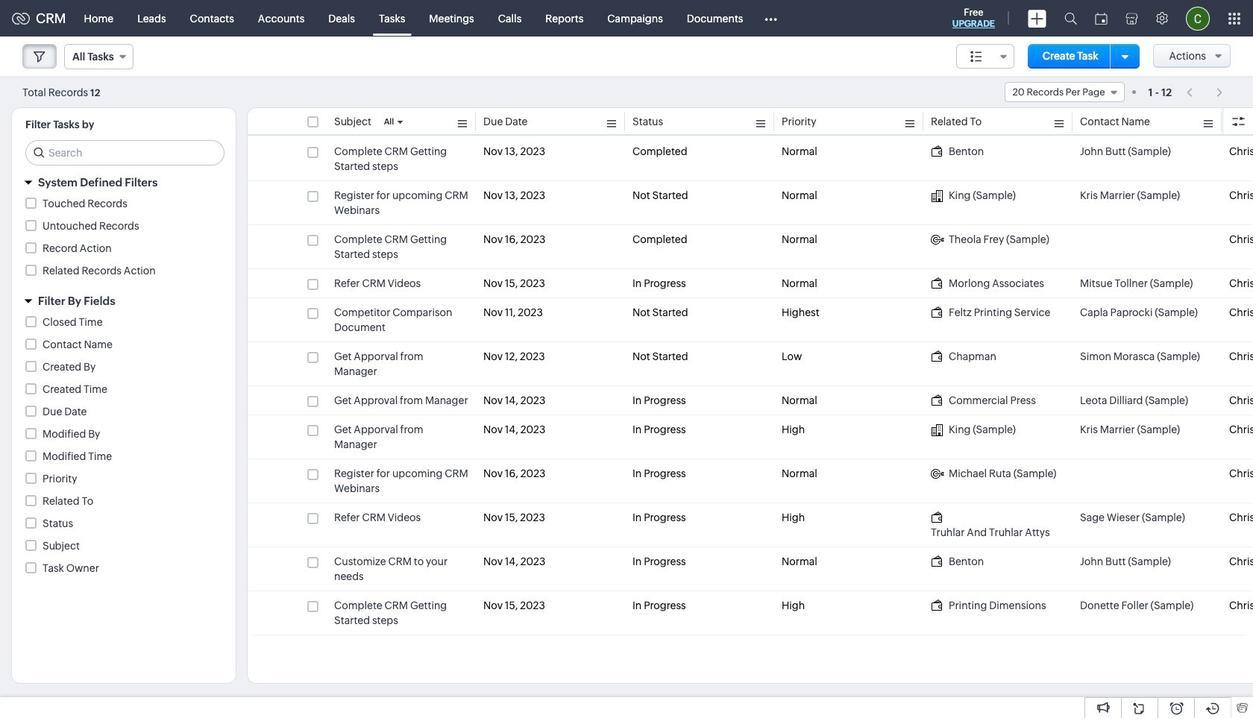 Task type: locate. For each thing, give the bounding box(es) containing it.
none field size
[[957, 44, 1015, 69]]

profile image
[[1187, 6, 1211, 30]]

Search text field
[[26, 141, 224, 165]]

navigation
[[1180, 81, 1231, 103]]

search image
[[1065, 12, 1078, 25]]

None field
[[64, 44, 133, 69], [957, 44, 1015, 69], [1005, 82, 1125, 102], [64, 44, 133, 69], [1005, 82, 1125, 102]]

row group
[[248, 137, 1254, 636]]



Task type: vqa. For each thing, say whether or not it's contained in the screenshot.
second option from the top
no



Task type: describe. For each thing, give the bounding box(es) containing it.
profile element
[[1178, 0, 1220, 36]]

logo image
[[12, 12, 30, 24]]

create menu image
[[1028, 9, 1047, 27]]

size image
[[971, 50, 983, 63]]

Other Modules field
[[756, 6, 788, 30]]

calendar image
[[1096, 12, 1108, 24]]

create menu element
[[1020, 0, 1056, 36]]

search element
[[1056, 0, 1087, 37]]



